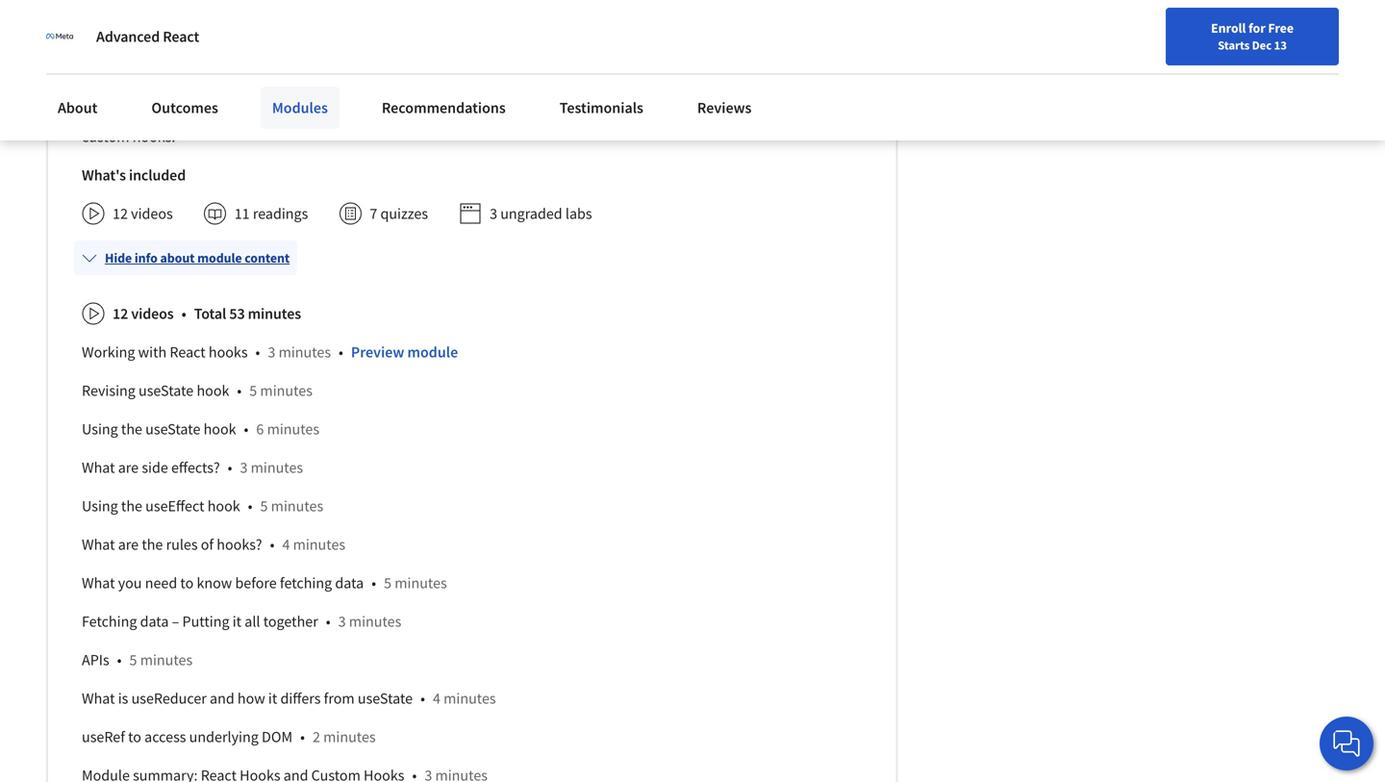 Task type: describe. For each thing, give the bounding box(es) containing it.
what for what are the rules of hooks?
[[82, 535, 115, 554]]

outcomes link
[[140, 87, 230, 129]]

how inside learn to use all the common hooks in react, and how to put them to use within your application. then, build your own custom hooks.
[[395, 104, 422, 123]]

working with react hooks • 3 minutes • preview module
[[82, 343, 458, 362]]

• down '• total 53 minutes'
[[256, 343, 260, 362]]

module inside dropdown button
[[197, 249, 242, 267]]

for
[[1249, 19, 1266, 37]]

0 vertical spatial usestate
[[139, 381, 194, 400]]

hide info about module content button
[[74, 241, 298, 275]]

1 12 from the top
[[113, 204, 128, 223]]

included
[[129, 166, 186, 185]]

differs
[[280, 689, 321, 708]]

react hooks and custom hooks
[[82, 42, 340, 66]]

custom
[[222, 42, 284, 66]]

apis
[[82, 651, 109, 670]]

advanced react
[[96, 27, 199, 46]]

• left preview
[[339, 343, 343, 362]]

within
[[546, 104, 587, 123]]

meta image
[[46, 23, 73, 50]]

what are side effects? • 3 minutes
[[82, 458, 303, 477]]

2 hooks from the left
[[288, 42, 340, 66]]

0 vertical spatial and
[[187, 42, 218, 66]]

using for using the usestate hook
[[82, 420, 118, 439]]

preview module link
[[351, 343, 458, 362]]

access
[[144, 728, 186, 747]]

1 use from the left
[[138, 104, 160, 123]]

enroll
[[1211, 19, 1246, 37]]

• up hooks?
[[248, 497, 253, 516]]

–
[[172, 612, 179, 631]]

react right meta icon
[[82, 42, 128, 66]]

2 your from the left
[[777, 104, 807, 123]]

then,
[[702, 104, 738, 123]]

from
[[324, 689, 355, 708]]

what are the rules of hooks? • 4 minutes
[[82, 535, 346, 554]]

what's
[[82, 166, 126, 185]]

what is usereducer and how it differs from usestate • 4 minutes
[[82, 689, 496, 708]]

0 horizontal spatial 2
[[126, 72, 133, 90]]

• left hours
[[141, 72, 145, 90]]

revising usestate hook • 5 minutes
[[82, 381, 313, 400]]

all inside learn to use all the common hooks in react, and how to put them to use within your application. then, build your own custom hooks.
[[163, 104, 179, 123]]

advanced
[[96, 27, 160, 46]]

• right "apis"
[[117, 651, 122, 670]]

about
[[58, 98, 98, 117]]

about
[[160, 249, 195, 267]]

underlying
[[189, 728, 259, 747]]

about link
[[46, 87, 109, 129]]

what for what is usereducer and how it differs from usestate
[[82, 689, 115, 708]]

need
[[145, 574, 177, 593]]

what for what you need to know before fetching data
[[82, 574, 115, 593]]

0 vertical spatial 7
[[153, 72, 159, 90]]

videos inside info about module content element
[[131, 304, 174, 324]]

• left total
[[181, 304, 186, 324]]

hook for usestate
[[204, 420, 236, 439]]

fetching
[[280, 574, 332, 593]]

reviews
[[698, 98, 752, 117]]

common
[[206, 104, 263, 123]]

2 use from the left
[[520, 104, 543, 123]]

what for what are side effects?
[[82, 458, 115, 477]]

and inside info about module content element
[[210, 689, 235, 708]]

preview
[[351, 343, 404, 362]]

5 right fetching
[[384, 574, 392, 593]]

effects?
[[171, 458, 220, 477]]

of
[[201, 535, 214, 554]]

putting
[[182, 612, 230, 631]]

ungraded
[[501, 204, 563, 223]]

chat with us image
[[1332, 728, 1362, 759]]

free
[[1269, 19, 1294, 37]]

side
[[142, 458, 168, 477]]

hours
[[162, 72, 194, 90]]

53
[[229, 304, 245, 324]]

enroll for free starts dec 13
[[1211, 19, 1294, 53]]

complete
[[211, 72, 264, 90]]

build
[[741, 104, 774, 123]]

recommendations
[[382, 98, 506, 117]]

module details
[[738, 56, 835, 75]]

info
[[135, 249, 158, 267]]

3 ungraded labs
[[490, 204, 592, 223]]

are for the
[[118, 535, 139, 554]]

learn to use all the common hooks in react, and how to put them to use within your application. then, build your own custom hooks.
[[82, 104, 837, 146]]

details
[[790, 56, 835, 75]]

0 vertical spatial it
[[233, 612, 242, 631]]

12 inside info about module content element
[[113, 304, 128, 324]]

• right fetching
[[372, 574, 376, 593]]

13
[[1274, 38, 1287, 53]]

• left 6
[[244, 420, 249, 439]]

together
[[263, 612, 318, 631]]

readings
[[253, 204, 308, 223]]

3 right together
[[338, 612, 346, 631]]

how inside info about module content element
[[238, 689, 265, 708]]

hooks.
[[132, 127, 175, 146]]

put
[[442, 104, 464, 123]]

0 vertical spatial hook
[[197, 381, 229, 400]]



Task type: locate. For each thing, give the bounding box(es) containing it.
0 vertical spatial data
[[335, 574, 364, 593]]

modules
[[272, 98, 328, 117]]

3 right effects?
[[240, 458, 248, 477]]

reviews link
[[686, 87, 763, 129]]

react inside info about module content element
[[170, 343, 206, 362]]

to left "access"
[[128, 728, 141, 747]]

• down working with react hooks • 3 minutes • preview module
[[237, 381, 242, 400]]

hook for useeffect
[[208, 497, 240, 516]]

1 vertical spatial 12
[[113, 304, 128, 324]]

1 vertical spatial 2
[[313, 728, 320, 747]]

know
[[197, 574, 232, 593]]

is
[[118, 689, 128, 708]]

are up the you
[[118, 535, 139, 554]]

1 vertical spatial 7
[[370, 204, 377, 223]]

show notifications image
[[1162, 24, 1185, 47]]

2 vertical spatial usestate
[[358, 689, 413, 708]]

6
[[256, 420, 264, 439]]

1 horizontal spatial how
[[395, 104, 422, 123]]

1 vertical spatial are
[[118, 535, 139, 554]]

0 horizontal spatial data
[[140, 612, 169, 631]]

1 horizontal spatial your
[[777, 104, 807, 123]]

3 down '• total 53 minutes'
[[268, 343, 276, 362]]

the down hours
[[182, 104, 203, 123]]

2 vertical spatial hook
[[208, 497, 240, 516]]

0 horizontal spatial your
[[590, 104, 619, 123]]

2 are from the top
[[118, 535, 139, 554]]

hook
[[197, 381, 229, 400], [204, 420, 236, 439], [208, 497, 240, 516]]

hooks left the in
[[266, 104, 306, 123]]

react up hours
[[163, 27, 199, 46]]

1 vertical spatial usestate
[[145, 420, 201, 439]]

usestate right from
[[358, 689, 413, 708]]

the
[[182, 104, 203, 123], [121, 420, 142, 439], [121, 497, 142, 516], [142, 535, 163, 554]]

11 readings
[[234, 204, 308, 223]]

0 horizontal spatial module
[[197, 249, 242, 267]]

2 vertical spatial and
[[210, 689, 235, 708]]

0 vertical spatial are
[[118, 458, 139, 477]]

7
[[153, 72, 159, 90], [370, 204, 377, 223]]

hooks down the 53
[[209, 343, 248, 362]]

• right hooks?
[[270, 535, 275, 554]]

minutes
[[248, 304, 301, 324], [279, 343, 331, 362], [260, 381, 313, 400], [267, 420, 319, 439], [251, 458, 303, 477], [271, 497, 323, 516], [293, 535, 346, 554], [395, 574, 447, 593], [349, 612, 402, 631], [140, 651, 193, 670], [444, 689, 496, 708], [323, 728, 376, 747]]

12 down what's included
[[113, 204, 128, 223]]

hide info about module content
[[105, 249, 290, 267]]

1 videos from the top
[[131, 204, 173, 223]]

data right fetching
[[335, 574, 364, 593]]

1 horizontal spatial 7
[[370, 204, 377, 223]]

12 videos up with
[[113, 304, 174, 324]]

hook up what are the rules of hooks? • 4 minutes
[[208, 497, 240, 516]]

2 inside info about module content element
[[313, 728, 320, 747]]

coursera image
[[23, 16, 145, 46]]

working
[[82, 343, 135, 362]]

0 vertical spatial 12
[[113, 204, 128, 223]]

useref to access underlying dom • 2 minutes
[[82, 728, 376, 747]]

the down the revising
[[121, 420, 142, 439]]

1 your from the left
[[590, 104, 619, 123]]

1 vertical spatial it
[[268, 689, 277, 708]]

0 vertical spatial videos
[[131, 204, 173, 223]]

2 down advanced
[[126, 72, 133, 90]]

2 12 videos from the top
[[113, 304, 174, 324]]

all
[[163, 104, 179, 123], [245, 612, 260, 631]]

videos
[[131, 204, 173, 223], [131, 304, 174, 324]]

usereducer
[[131, 689, 207, 708]]

useref
[[82, 728, 125, 747]]

are for side
[[118, 458, 139, 477]]

the inside learn to use all the common hooks in react, and how to put them to use within your application. then, build your own custom hooks.
[[182, 104, 203, 123]]

0 vertical spatial all
[[163, 104, 179, 123]]

and up underlying
[[210, 689, 235, 708]]

using the useeffect hook • 5 minutes
[[82, 497, 323, 516]]

hooks inside info about module content element
[[209, 343, 248, 362]]

7 left quizzes
[[370, 204, 377, 223]]

what left the you
[[82, 574, 115, 593]]

12 videos inside info about module content element
[[113, 304, 174, 324]]

all left together
[[245, 612, 260, 631]]

1 horizontal spatial use
[[520, 104, 543, 123]]

4
[[282, 535, 290, 554], [433, 689, 441, 708]]

1 horizontal spatial it
[[268, 689, 277, 708]]

4 what from the top
[[82, 689, 115, 708]]

0 horizontal spatial use
[[138, 104, 160, 123]]

custom
[[82, 127, 129, 146]]

total
[[194, 304, 226, 324]]

0 vertical spatial 12 videos
[[113, 204, 173, 223]]

module
[[738, 56, 787, 75], [82, 72, 124, 90]]

3 what from the top
[[82, 574, 115, 593]]

0 horizontal spatial how
[[238, 689, 265, 708]]

0 horizontal spatial all
[[163, 104, 179, 123]]

the left rules
[[142, 535, 163, 554]]

useeffect
[[145, 497, 204, 516]]

apis • 5 minutes
[[82, 651, 193, 670]]

hide
[[105, 249, 132, 267]]

1 are from the top
[[118, 458, 139, 477]]

all up hooks.
[[163, 104, 179, 123]]

1 horizontal spatial data
[[335, 574, 364, 593]]

own
[[810, 104, 837, 123]]

testimonials
[[560, 98, 644, 117]]

1 vertical spatial using
[[82, 497, 118, 516]]

1 vertical spatial 12 videos
[[113, 304, 174, 324]]

use left within
[[520, 104, 543, 123]]

1 horizontal spatial module
[[408, 343, 458, 362]]

to right learn
[[121, 104, 134, 123]]

it left differs
[[268, 689, 277, 708]]

menu item
[[1018, 19, 1142, 82]]

module up build
[[738, 56, 787, 75]]

data
[[335, 574, 364, 593], [140, 612, 169, 631]]

1 horizontal spatial 4
[[433, 689, 441, 708]]

0 horizontal spatial 4
[[282, 535, 290, 554]]

1 vertical spatial hooks
[[209, 343, 248, 362]]

1 horizontal spatial module
[[738, 56, 787, 75]]

what you need to know before fetching data • 5 minutes
[[82, 574, 447, 593]]

to right need
[[180, 574, 194, 593]]

7 left hours
[[153, 72, 159, 90]]

react
[[163, 27, 199, 46], [82, 42, 128, 66], [170, 343, 206, 362]]

fetching data – putting it all together • 3 minutes
[[82, 612, 402, 631]]

labs
[[566, 204, 592, 223]]

0 horizontal spatial it
[[233, 612, 242, 631]]

using the usestate hook • 6 minutes
[[82, 420, 319, 439]]

how left the put
[[395, 104, 422, 123]]

0 vertical spatial 2
[[126, 72, 133, 90]]

modules link
[[261, 87, 340, 129]]

2 what from the top
[[82, 535, 115, 554]]

to left the put
[[425, 104, 439, 123]]

hooks
[[131, 42, 183, 66], [288, 42, 340, 66]]

module right about
[[197, 249, 242, 267]]

1 horizontal spatial hooks
[[266, 104, 306, 123]]

1 12 videos from the top
[[113, 204, 173, 223]]

3 left ungraded
[[490, 204, 497, 223]]

2 using from the top
[[82, 497, 118, 516]]

use
[[138, 104, 160, 123], [520, 104, 543, 123]]

and right react,
[[367, 104, 392, 123]]

your right within
[[590, 104, 619, 123]]

it
[[233, 612, 242, 631], [268, 689, 277, 708]]

videos up with
[[131, 304, 174, 324]]

react,
[[324, 104, 364, 123]]

1 vertical spatial how
[[238, 689, 265, 708]]

it right putting
[[233, 612, 242, 631]]

1 vertical spatial module
[[408, 343, 458, 362]]

1 hooks from the left
[[131, 42, 183, 66]]

recommendations link
[[370, 87, 517, 129]]

• right effects?
[[228, 458, 232, 477]]

using down the revising
[[82, 420, 118, 439]]

•
[[141, 72, 145, 90], [181, 304, 186, 324], [256, 343, 260, 362], [339, 343, 343, 362], [237, 381, 242, 400], [244, 420, 249, 439], [228, 458, 232, 477], [248, 497, 253, 516], [270, 535, 275, 554], [372, 574, 376, 593], [326, 612, 331, 631], [117, 651, 122, 670], [421, 689, 425, 708], [300, 728, 305, 747]]

them
[[467, 104, 501, 123]]

starts
[[1218, 38, 1250, 53]]

• right dom
[[300, 728, 305, 747]]

using left useeffect
[[82, 497, 118, 516]]

1 vertical spatial 4
[[433, 689, 441, 708]]

rules
[[166, 535, 198, 554]]

what left is
[[82, 689, 115, 708]]

using
[[82, 420, 118, 439], [82, 497, 118, 516]]

hooks
[[266, 104, 306, 123], [209, 343, 248, 362]]

0 vertical spatial hooks
[[266, 104, 306, 123]]

0 horizontal spatial module
[[82, 72, 124, 90]]

info about module content element
[[74, 233, 862, 782]]

in
[[309, 104, 321, 123]]

1 vertical spatial all
[[245, 612, 260, 631]]

application.
[[622, 104, 699, 123]]

1 vertical spatial data
[[140, 612, 169, 631]]

to right hours
[[197, 72, 209, 90]]

hooks up the module 2 • 7 hours to complete
[[131, 42, 183, 66]]

all inside info about module content element
[[245, 612, 260, 631]]

module right preview
[[408, 343, 458, 362]]

1 vertical spatial videos
[[131, 304, 174, 324]]

hook left 6
[[204, 420, 236, 439]]

hooks?
[[217, 535, 262, 554]]

12 up working
[[113, 304, 128, 324]]

5 right "apis"
[[129, 651, 137, 670]]

your left own
[[777, 104, 807, 123]]

outcomes
[[151, 98, 218, 117]]

data left the –
[[140, 612, 169, 631]]

hooks up the modules
[[288, 42, 340, 66]]

module for module 2 • 7 hours to complete
[[82, 72, 124, 90]]

using for using the useeffect hook
[[82, 497, 118, 516]]

1 horizontal spatial all
[[245, 612, 260, 631]]

fetching
[[82, 612, 137, 631]]

revising
[[82, 381, 136, 400]]

2 12 from the top
[[113, 304, 128, 324]]

the left useeffect
[[121, 497, 142, 516]]

module up learn
[[82, 72, 124, 90]]

content
[[245, 249, 290, 267]]

• right together
[[326, 612, 331, 631]]

testimonials link
[[548, 87, 655, 129]]

0 horizontal spatial hooks
[[209, 343, 248, 362]]

react right with
[[170, 343, 206, 362]]

videos down included
[[131, 204, 173, 223]]

0 horizontal spatial hooks
[[131, 42, 183, 66]]

1 vertical spatial and
[[367, 104, 392, 123]]

what's included
[[82, 166, 186, 185]]

0 horizontal spatial 7
[[153, 72, 159, 90]]

and inside learn to use all the common hooks in react, and how to put them to use within your application. then, build your own custom hooks.
[[367, 104, 392, 123]]

quizzes
[[381, 204, 428, 223]]

0 vertical spatial 4
[[282, 535, 290, 554]]

before
[[235, 574, 277, 593]]

0 vertical spatial using
[[82, 420, 118, 439]]

module for module details
[[738, 56, 787, 75]]

dec
[[1252, 38, 1272, 53]]

usestate down with
[[139, 381, 194, 400]]

0 vertical spatial how
[[395, 104, 422, 123]]

12
[[113, 204, 128, 223], [113, 304, 128, 324]]

and up hours
[[187, 42, 218, 66]]

0 vertical spatial module
[[197, 249, 242, 267]]

2 videos from the top
[[131, 304, 174, 324]]

what up the "fetching"
[[82, 535, 115, 554]]

module 2 • 7 hours to complete
[[82, 72, 264, 90]]

12 videos down what's included
[[113, 204, 173, 223]]

7 quizzes
[[370, 204, 428, 223]]

use up hooks.
[[138, 104, 160, 123]]

what left the side
[[82, 458, 115, 477]]

1 vertical spatial hook
[[204, 420, 236, 439]]

11
[[234, 204, 250, 223]]

with
[[138, 343, 167, 362]]

hooks inside learn to use all the common hooks in react, and how to put them to use within your application. then, build your own custom hooks.
[[266, 104, 306, 123]]

usestate up the side
[[145, 420, 201, 439]]

your
[[590, 104, 619, 123], [777, 104, 807, 123]]

hook up using the usestate hook • 6 minutes
[[197, 381, 229, 400]]

5 up 6
[[249, 381, 257, 400]]

dom
[[262, 728, 293, 747]]

what
[[82, 458, 115, 477], [82, 535, 115, 554], [82, 574, 115, 593], [82, 689, 115, 708]]

1 using from the top
[[82, 420, 118, 439]]

1 what from the top
[[82, 458, 115, 477]]

• total 53 minutes
[[181, 304, 301, 324]]

to right them at top
[[504, 104, 517, 123]]

are left the side
[[118, 458, 139, 477]]

2 right dom
[[313, 728, 320, 747]]

• right from
[[421, 689, 425, 708]]

learn
[[82, 104, 118, 123]]

1 horizontal spatial 2
[[313, 728, 320, 747]]

5 up hooks?
[[260, 497, 268, 516]]

1 horizontal spatial hooks
[[288, 42, 340, 66]]

how up useref to access underlying dom • 2 minutes at the left of page
[[238, 689, 265, 708]]

usestate
[[139, 381, 194, 400], [145, 420, 201, 439], [358, 689, 413, 708]]



Task type: vqa. For each thing, say whether or not it's contained in the screenshot.
1st get from the left
no



